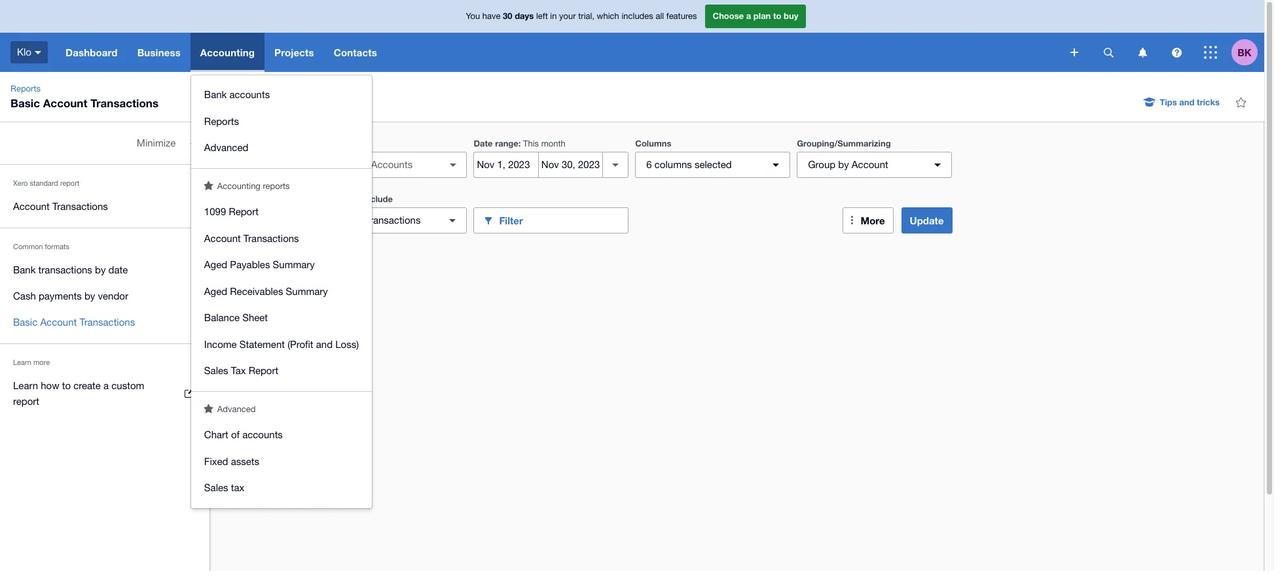 Task type: vqa. For each thing, say whether or not it's contained in the screenshot.
Missing settings info button icon at the left top
no



Task type: describe. For each thing, give the bounding box(es) containing it.
:
[[519, 138, 521, 149]]

plan
[[754, 11, 771, 21]]

Select end date field
[[539, 153, 603, 177]]

account down payments
[[40, 317, 77, 328]]

all
[[656, 11, 664, 21]]

accounts inside "link"
[[230, 89, 270, 100]]

receivables
[[230, 286, 283, 297]]

fixed assets
[[204, 456, 259, 467]]

projects button
[[265, 33, 324, 72]]

accounting reports
[[217, 181, 290, 191]]

sales for sales tax
[[204, 483, 228, 494]]

a inside banner
[[746, 11, 751, 21]]

xero
[[13, 179, 28, 187]]

includes
[[622, 11, 653, 21]]

balance sheet
[[204, 312, 268, 324]]

tax
[[231, 483, 244, 494]]

create
[[73, 380, 101, 392]]

list box containing bank accounts
[[191, 75, 372, 509]]

chart of accounts link
[[191, 422, 372, 449]]

you have 30 days left in your trial, which includes all features
[[466, 11, 697, 21]]

business
[[137, 46, 181, 58]]

banner containing bk
[[0, 0, 1265, 509]]

learn how to create a custom report link
[[0, 373, 210, 415]]

in
[[550, 11, 557, 21]]

range
[[495, 138, 519, 149]]

which
[[597, 11, 619, 21]]

0 vertical spatial report
[[60, 179, 79, 187]]

include
[[363, 194, 393, 204]]

by for date
[[95, 265, 106, 276]]

standard
[[30, 179, 58, 187]]

filter button
[[474, 208, 629, 234]]

income statement (profit and loss)
[[204, 339, 359, 350]]

0 vertical spatial account transactions link
[[0, 194, 210, 220]]

1 horizontal spatial svg image
[[1139, 47, 1147, 57]]

cash payments by vendor
[[13, 291, 128, 302]]

loss)
[[335, 339, 359, 350]]

sheet
[[242, 312, 268, 324]]

common formats
[[13, 243, 69, 251]]

favourites image
[[204, 180, 213, 190]]

account down xero
[[13, 201, 50, 212]]

6
[[647, 159, 652, 170]]

list of convenience dates image
[[603, 152, 629, 178]]

group
[[808, 159, 836, 170]]

custom
[[112, 380, 144, 392]]

formats
[[45, 243, 69, 251]]

summary for aged payables summary
[[273, 259, 315, 270]]

transactions inside basic account transactions link
[[79, 317, 135, 328]]

date range : this month
[[474, 138, 566, 149]]

columns
[[635, 138, 672, 149]]

columns
[[655, 159, 692, 170]]

add to favourites image
[[1228, 89, 1254, 115]]

aged payables summary
[[204, 259, 315, 270]]

your
[[559, 11, 576, 21]]

dashboard
[[65, 46, 118, 58]]

balance sheet link
[[191, 305, 372, 332]]

account inside reports group
[[204, 233, 241, 244]]

more
[[33, 359, 50, 367]]

grouping/summarizing
[[797, 138, 891, 149]]

statement
[[240, 339, 285, 350]]

1 vertical spatial basic
[[13, 317, 37, 328]]

Search for Accounts text field
[[313, 153, 443, 177]]

minimize button
[[0, 130, 210, 157]]

group by account
[[808, 159, 888, 170]]

more
[[861, 215, 885, 227]]

business button
[[127, 33, 190, 72]]

0 vertical spatial report
[[229, 206, 259, 217]]

sales tax report
[[204, 365, 278, 377]]

2 horizontal spatial svg image
[[1172, 47, 1182, 57]]

left
[[536, 11, 548, 21]]

chart
[[204, 430, 228, 441]]

by inside popup button
[[838, 159, 849, 170]]

aged for aged payables summary
[[204, 259, 227, 270]]

transactions down xero standard report
[[52, 201, 108, 212]]

aged payables summary link
[[191, 252, 372, 279]]

advanced inside advanced link
[[204, 142, 248, 153]]

buy
[[784, 11, 799, 21]]

accounts to include
[[312, 194, 393, 204]]

learn for learn how to create a custom report
[[13, 380, 38, 392]]

transactions inside reports group
[[244, 233, 299, 244]]

svg image inside klo popup button
[[35, 51, 41, 54]]

days
[[515, 11, 534, 21]]

only
[[323, 215, 343, 226]]

bank accounts
[[204, 89, 270, 100]]

fixed
[[204, 456, 228, 467]]

date
[[108, 265, 128, 276]]

only with transactions
[[323, 215, 421, 226]]

tips and tricks
[[1160, 97, 1220, 107]]

0 horizontal spatial account transactions
[[13, 201, 108, 212]]

1099 report
[[204, 206, 259, 217]]

group by account button
[[797, 152, 952, 178]]

transactions inside reports basic account transactions
[[90, 96, 159, 110]]

income statement (profit and loss) link
[[191, 332, 372, 358]]

learn for learn more
[[13, 359, 31, 367]]

1 vertical spatial report
[[249, 365, 278, 377]]

bank accounts link
[[191, 82, 372, 108]]

basic account transactions
[[13, 317, 135, 328]]

tax
[[231, 365, 246, 377]]

bank for bank accounts
[[204, 89, 227, 100]]

this
[[523, 139, 539, 149]]

30
[[503, 11, 513, 21]]

6 columns selected
[[647, 159, 732, 170]]

sales tax
[[204, 483, 244, 494]]

income
[[204, 339, 237, 350]]

reports for reports
[[204, 116, 239, 127]]

chart of accounts
[[204, 430, 283, 441]]

xero standard report
[[13, 179, 79, 187]]

0 horizontal spatial svg image
[[1071, 48, 1079, 56]]

aged receivables summary
[[204, 286, 328, 297]]

vendor
[[98, 291, 128, 302]]

month
[[541, 139, 566, 149]]



Task type: locate. For each thing, give the bounding box(es) containing it.
1 vertical spatial sales
[[204, 483, 228, 494]]

account transactions inside reports group
[[204, 233, 299, 244]]

transactions down "1099 report" link
[[244, 233, 299, 244]]

2 learn from the top
[[13, 380, 38, 392]]

to left buy
[[773, 11, 782, 21]]

bank down accounting dropdown button on the top left of the page
[[204, 89, 227, 100]]

1 horizontal spatial and
[[1180, 97, 1195, 107]]

accounting button
[[190, 33, 265, 72]]

accounting for accounting reports
[[217, 181, 261, 191]]

have
[[483, 11, 501, 21]]

2 aged from the top
[[204, 286, 227, 297]]

1 vertical spatial report
[[13, 396, 39, 407]]

transactions down include at the left top of the page
[[367, 215, 421, 226]]

0 vertical spatial learn
[[13, 359, 31, 367]]

0 horizontal spatial transactions
[[38, 265, 92, 276]]

advanced up favourites icon
[[204, 142, 248, 153]]

learn more
[[13, 359, 50, 367]]

summary for aged receivables summary
[[286, 286, 328, 297]]

report right standard
[[60, 179, 79, 187]]

transactions down cash payments by vendor link
[[79, 317, 135, 328]]

banner
[[0, 0, 1265, 509]]

aged left payables
[[204, 259, 227, 270]]

0 vertical spatial and
[[1180, 97, 1195, 107]]

reports
[[263, 181, 290, 191]]

reports link
[[5, 83, 46, 96], [191, 108, 372, 135]]

1 horizontal spatial reports link
[[191, 108, 372, 135]]

0 vertical spatial a
[[746, 11, 751, 21]]

report
[[60, 179, 79, 187], [13, 396, 39, 407]]

sales for sales tax report
[[204, 365, 228, 377]]

bank transactions by date
[[13, 265, 128, 276]]

1 horizontal spatial transactions
[[367, 215, 421, 226]]

0 vertical spatial to
[[773, 11, 782, 21]]

bank transactions by date link
[[0, 257, 210, 284]]

sales inside advanced group
[[204, 483, 228, 494]]

1 vertical spatial aged
[[204, 286, 227, 297]]

bk
[[1238, 46, 1252, 58]]

open image
[[440, 152, 467, 178]]

1 horizontal spatial to
[[353, 194, 361, 204]]

0 vertical spatial accounting
[[200, 46, 255, 58]]

transactions
[[90, 96, 159, 110], [52, 201, 108, 212], [244, 233, 299, 244], [79, 317, 135, 328]]

report inside learn how to create a custom report
[[13, 396, 39, 407]]

to inside learn how to create a custom report
[[62, 380, 71, 392]]

1 vertical spatial accounting
[[217, 181, 261, 191]]

0 vertical spatial bank
[[204, 89, 227, 100]]

reports inside list box
[[204, 116, 239, 127]]

cash payments by vendor link
[[0, 284, 210, 310]]

account up minimize button
[[43, 96, 87, 110]]

0 vertical spatial transactions
[[367, 215, 421, 226]]

1099 report link
[[191, 199, 372, 226]]

1 vertical spatial reports
[[204, 116, 239, 127]]

aged for aged receivables summary
[[204, 286, 227, 297]]

reports
[[10, 84, 41, 94], [204, 116, 239, 127]]

how
[[41, 380, 59, 392]]

account transactions up payables
[[204, 233, 299, 244]]

a
[[746, 11, 751, 21], [104, 380, 109, 392]]

0 horizontal spatial bank
[[13, 265, 36, 276]]

by down grouping/summarizing
[[838, 159, 849, 170]]

common
[[13, 243, 43, 251]]

accounting inside list box
[[217, 181, 261, 191]]

account transactions link up aged payables summary
[[191, 226, 372, 252]]

accounting
[[200, 46, 255, 58], [217, 181, 261, 191]]

reports down bank accounts on the left top
[[204, 116, 239, 127]]

date
[[474, 138, 493, 149]]

0 horizontal spatial reports link
[[5, 83, 46, 96]]

aged receivables summary link
[[191, 279, 372, 305]]

basic down cash
[[13, 317, 37, 328]]

sales tax link
[[191, 475, 372, 502]]

navigation containing dashboard
[[56, 33, 1062, 509]]

0 vertical spatial aged
[[204, 259, 227, 270]]

1 vertical spatial account transactions
[[204, 233, 299, 244]]

2 horizontal spatial svg image
[[1204, 46, 1217, 59]]

list box
[[191, 75, 372, 509]]

1 vertical spatial summary
[[286, 286, 328, 297]]

1 vertical spatial learn
[[13, 380, 38, 392]]

0 vertical spatial advanced
[[204, 142, 248, 153]]

0 vertical spatial summary
[[273, 259, 315, 270]]

account inside popup button
[[852, 159, 888, 170]]

learn left more
[[13, 359, 31, 367]]

projects
[[274, 46, 314, 58]]

accounting inside dropdown button
[[200, 46, 255, 58]]

by left date
[[95, 265, 106, 276]]

learn down the learn more
[[13, 380, 38, 392]]

2 sales from the top
[[204, 483, 228, 494]]

by left vendor
[[84, 291, 95, 302]]

summary up aged receivables summary link
[[273, 259, 315, 270]]

bank inside "link"
[[204, 89, 227, 100]]

accounting up 1099 report
[[217, 181, 261, 191]]

and inside reports group
[[316, 339, 333, 350]]

accounts inside advanced group
[[242, 430, 283, 441]]

contacts
[[334, 46, 377, 58]]

advanced
[[204, 142, 248, 153], [217, 404, 256, 414]]

1 horizontal spatial bank
[[204, 89, 227, 100]]

advanced group
[[191, 416, 372, 509]]

0 horizontal spatial and
[[316, 339, 333, 350]]

account transactions down xero standard report
[[13, 201, 108, 212]]

0 vertical spatial account transactions
[[13, 201, 108, 212]]

payments
[[39, 291, 82, 302]]

and left loss)
[[316, 339, 333, 350]]

1 horizontal spatial report
[[60, 179, 79, 187]]

klo
[[17, 46, 31, 57]]

cash
[[13, 291, 36, 302]]

navigation inside banner
[[56, 33, 1062, 509]]

1 vertical spatial accounts
[[242, 430, 283, 441]]

svg image
[[1104, 47, 1114, 57], [1172, 47, 1182, 57], [35, 51, 41, 54]]

bank for bank transactions by date
[[13, 265, 36, 276]]

transactions down formats
[[38, 265, 92, 276]]

1 vertical spatial transactions
[[38, 265, 92, 276]]

advanced link
[[191, 135, 372, 161]]

0 horizontal spatial a
[[104, 380, 109, 392]]

accounts
[[312, 194, 351, 204]]

sales inside reports group
[[204, 365, 228, 377]]

to
[[773, 11, 782, 21], [353, 194, 361, 204], [62, 380, 71, 392]]

svg image
[[1204, 46, 1217, 59], [1139, 47, 1147, 57], [1071, 48, 1079, 56]]

summary
[[273, 259, 315, 270], [286, 286, 328, 297]]

None field
[[312, 152, 467, 178]]

0 vertical spatial by
[[838, 159, 849, 170]]

bank down common
[[13, 265, 36, 276]]

of
[[231, 430, 240, 441]]

1 vertical spatial advanced
[[217, 404, 256, 414]]

group
[[191, 75, 372, 168]]

1 horizontal spatial reports
[[204, 116, 239, 127]]

reports inside reports basic account transactions
[[10, 84, 41, 94]]

bank
[[204, 89, 227, 100], [13, 265, 36, 276]]

0 vertical spatial basic
[[10, 96, 40, 110]]

you
[[466, 11, 480, 21]]

tricks
[[1197, 97, 1220, 107]]

accounts
[[230, 89, 270, 100], [242, 430, 283, 441]]

to left include at the left top of the page
[[353, 194, 361, 204]]

2 vertical spatial to
[[62, 380, 71, 392]]

with
[[346, 215, 364, 226]]

0 horizontal spatial report
[[13, 396, 39, 407]]

accounts down accounting dropdown button on the top left of the page
[[230, 89, 270, 100]]

and inside button
[[1180, 97, 1195, 107]]

sales
[[204, 365, 228, 377], [204, 483, 228, 494]]

basic down klo popup button
[[10, 96, 40, 110]]

1 horizontal spatial svg image
[[1104, 47, 1114, 57]]

more button
[[843, 208, 894, 234]]

2 vertical spatial by
[[84, 291, 95, 302]]

2 horizontal spatial to
[[773, 11, 782, 21]]

account inside reports basic account transactions
[[43, 96, 87, 110]]

transactions inside popup button
[[367, 215, 421, 226]]

reports down klo popup button
[[10, 84, 41, 94]]

transactions up minimize button
[[90, 96, 159, 110]]

navigation
[[56, 33, 1062, 509]]

basic account transactions link
[[0, 310, 210, 336]]

aged inside "link"
[[204, 259, 227, 270]]

reports basic account transactions
[[10, 84, 159, 110]]

0 horizontal spatial reports
[[10, 84, 41, 94]]

0 horizontal spatial svg image
[[35, 51, 41, 54]]

account down grouping/summarizing
[[852, 159, 888, 170]]

favourites image
[[204, 404, 213, 414]]

accounting for accounting
[[200, 46, 255, 58]]

Select start date field
[[474, 153, 538, 177]]

1 sales from the top
[[204, 365, 228, 377]]

1 vertical spatial bank
[[13, 265, 36, 276]]

accounting up bank accounts on the left top
[[200, 46, 255, 58]]

(profit
[[288, 339, 313, 350]]

0 horizontal spatial to
[[62, 380, 71, 392]]

0 vertical spatial reports
[[10, 84, 41, 94]]

learn how to create a custom report
[[13, 380, 144, 407]]

1 learn from the top
[[13, 359, 31, 367]]

reports group
[[191, 193, 372, 391]]

learn inside learn how to create a custom report
[[13, 380, 38, 392]]

1 vertical spatial by
[[95, 265, 106, 276]]

reports link down klo popup button
[[5, 83, 46, 96]]

1 vertical spatial reports link
[[191, 108, 372, 135]]

features
[[667, 11, 697, 21]]

reports link down bank accounts on the left top
[[191, 108, 372, 135]]

report
[[229, 206, 259, 217], [249, 365, 278, 377]]

trial,
[[578, 11, 595, 21]]

filter
[[499, 214, 523, 226]]

reports for reports basic account transactions
[[10, 84, 41, 94]]

tips and tricks button
[[1137, 92, 1228, 113]]

advanced up of
[[217, 404, 256, 414]]

to right how at the bottom left of page
[[62, 380, 71, 392]]

choose
[[713, 11, 744, 21]]

selected
[[695, 159, 732, 170]]

account transactions link up formats
[[0, 194, 210, 220]]

a inside learn how to create a custom report
[[104, 380, 109, 392]]

1 vertical spatial account transactions link
[[191, 226, 372, 252]]

assets
[[231, 456, 259, 467]]

only with transactions button
[[312, 208, 467, 234]]

1 vertical spatial to
[[353, 194, 361, 204]]

1 vertical spatial and
[[316, 339, 333, 350]]

fixed assets link
[[191, 449, 372, 475]]

choose a plan to buy
[[713, 11, 799, 21]]

by for vendor
[[84, 291, 95, 302]]

report down accounting reports
[[229, 206, 259, 217]]

1 aged from the top
[[204, 259, 227, 270]]

account down 1099
[[204, 233, 241, 244]]

a right create
[[104, 380, 109, 392]]

report down the learn more
[[13, 396, 39, 407]]

accounts right of
[[242, 430, 283, 441]]

basic inside reports basic account transactions
[[10, 96, 40, 110]]

1 vertical spatial a
[[104, 380, 109, 392]]

report right tax
[[249, 365, 278, 377]]

0 vertical spatial sales
[[204, 365, 228, 377]]

account
[[43, 96, 87, 110], [852, 159, 888, 170], [13, 201, 50, 212], [204, 233, 241, 244], [40, 317, 77, 328]]

dashboard link
[[56, 33, 127, 72]]

1 horizontal spatial a
[[746, 11, 751, 21]]

and right tips
[[1180, 97, 1195, 107]]

0 vertical spatial accounts
[[230, 89, 270, 100]]

a left plan
[[746, 11, 751, 21]]

aged up balance
[[204, 286, 227, 297]]

contacts button
[[324, 33, 387, 72]]

balance
[[204, 312, 240, 324]]

summary inside "link"
[[273, 259, 315, 270]]

payables
[[230, 259, 270, 270]]

1 horizontal spatial account transactions
[[204, 233, 299, 244]]

0 vertical spatial reports link
[[5, 83, 46, 96]]

klo button
[[0, 33, 56, 72]]

summary down aged payables summary "link"
[[286, 286, 328, 297]]

group containing bank accounts
[[191, 75, 372, 168]]



